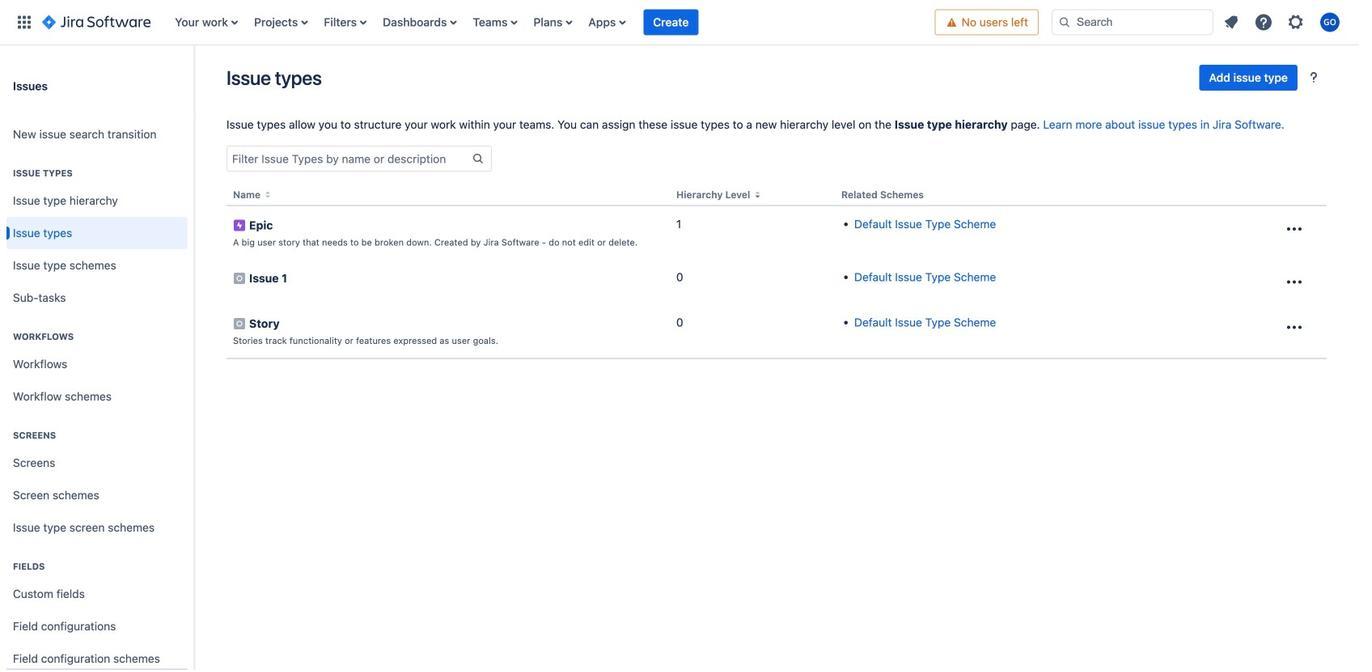 Task type: locate. For each thing, give the bounding box(es) containing it.
1 heading from the top
[[6, 167, 188, 180]]

0 vertical spatial actions image
[[1285, 219, 1304, 239]]

fields group
[[6, 544, 188, 670]]

3 heading from the top
[[6, 429, 188, 442]]

list
[[167, 0, 935, 45], [1217, 8, 1350, 37]]

banner
[[0, 0, 1360, 45]]

heading for screens group
[[6, 429, 188, 442]]

heading
[[6, 167, 188, 180], [6, 330, 188, 343], [6, 429, 188, 442], [6, 560, 188, 573]]

heading for the fields group
[[6, 560, 188, 573]]

None search field
[[1052, 9, 1214, 35]]

group
[[1200, 65, 1327, 91]]

notifications image
[[1222, 13, 1241, 32]]

screens group
[[6, 413, 188, 549]]

settings image
[[1287, 13, 1306, 32]]

Filter Issue Types by name or description text field
[[227, 147, 472, 170]]

actions image
[[1285, 219, 1304, 239], [1285, 318, 1304, 337]]

appswitcher icon image
[[15, 13, 34, 32]]

jira software image
[[42, 13, 151, 32], [42, 13, 151, 32]]

search image
[[1058, 16, 1071, 29]]

2 heading from the top
[[6, 330, 188, 343]]

actions image up actions image
[[1285, 219, 1304, 239]]

Search field
[[1052, 9, 1214, 35]]

actions image down actions image
[[1285, 318, 1304, 337]]

1 vertical spatial actions image
[[1285, 318, 1304, 337]]

list item
[[644, 0, 699, 45]]

workflows group
[[6, 314, 188, 418]]

4 heading from the top
[[6, 560, 188, 573]]

1 horizontal spatial list
[[1217, 8, 1350, 37]]

heading for "issue types" group on the left top of the page
[[6, 167, 188, 180]]



Task type: vqa. For each thing, say whether or not it's contained in the screenshot.
Appswitcher Icon
yes



Task type: describe. For each thing, give the bounding box(es) containing it.
2 actions image from the top
[[1285, 318, 1304, 337]]

primary element
[[10, 0, 935, 45]]

heading for workflows group
[[6, 330, 188, 343]]

sidebar navigation image
[[176, 65, 212, 97]]

help image
[[1254, 13, 1274, 32]]

learn more image
[[1304, 68, 1324, 87]]

1 actions image from the top
[[1285, 219, 1304, 239]]

issue types group
[[6, 151, 188, 319]]

actions image
[[1285, 272, 1304, 292]]

0 horizontal spatial list
[[167, 0, 935, 45]]

your profile and settings image
[[1321, 13, 1340, 32]]



